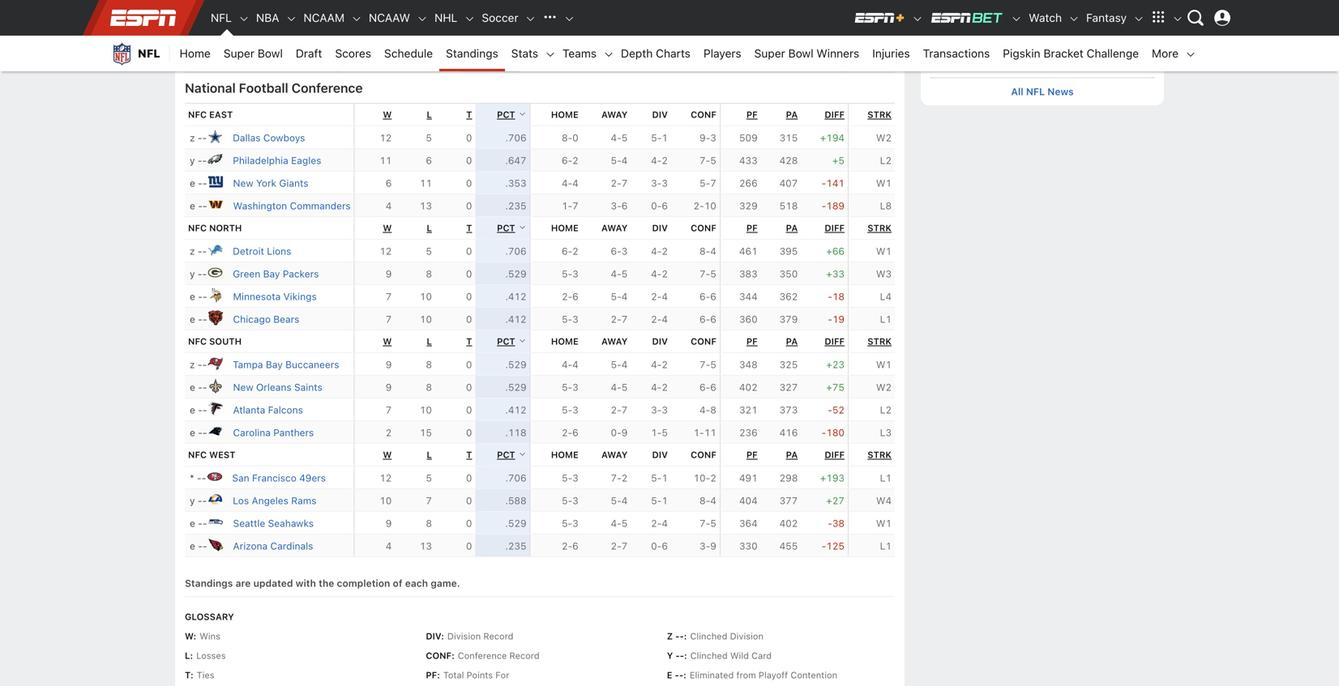 Task type: vqa. For each thing, say whether or not it's contained in the screenshot.
Learn
no



Task type: locate. For each thing, give the bounding box(es) containing it.
e -- up nfc west
[[190, 427, 207, 439]]

espn more sports home page image
[[538, 6, 562, 30]]

6 e -- from the top
[[190, 291, 207, 303]]

y --
[[190, 155, 207, 166], [190, 269, 207, 280], [190, 496, 207, 507]]

52 down 56
[[831, 56, 843, 67]]

fantasy image
[[1134, 13, 1145, 24]]

52 down +75
[[833, 405, 845, 416]]

0 vertical spatial 3-5
[[602, 33, 619, 45]]

9 e from the top
[[190, 405, 195, 416]]

2 horizontal spatial nfl
[[1026, 86, 1045, 97]]

2 4-2 from the top
[[651, 246, 668, 257]]

6-6 for 344
[[700, 291, 717, 303]]

t link for pct link corresponding to first w link
[[466, 110, 472, 120]]

0 vertical spatial 2-6
[[562, 291, 579, 303]]

wsh image
[[207, 196, 223, 213]]

nfl left las
[[211, 11, 232, 24]]

9
[[411, 11, 417, 22], [411, 33, 417, 45], [705, 56, 711, 67], [386, 269, 392, 280], [386, 359, 392, 371], [386, 382, 392, 393], [622, 427, 628, 439], [386, 518, 392, 530], [711, 541, 717, 552]]

e up home
[[190, 33, 195, 45]]

2 pf link from the top
[[747, 223, 758, 234]]

7-5 left 383
[[700, 269, 717, 280]]

2 vertical spatial z
[[190, 359, 195, 371]]

344
[[740, 291, 758, 303]]

2-4
[[651, 291, 668, 303], [651, 314, 668, 325], [651, 518, 668, 530]]

2 pa link from the top
[[786, 223, 798, 234]]

3-9 for 346
[[694, 56, 711, 67]]

l1 up injuries
[[880, 33, 892, 45]]

.706 for 8-0
[[505, 132, 527, 144]]

0 vertical spatial 8-4
[[700, 246, 717, 257]]

1 vertical spatial 0-
[[611, 427, 622, 439]]

0 vertical spatial 4-4
[[562, 178, 579, 189]]

card
[[752, 651, 772, 662]]

diff down -19 on the top
[[825, 337, 845, 347]]

1 vertical spatial 2-4
[[651, 314, 668, 325]]

0 vertical spatial .471
[[494, 11, 515, 22]]

1 vertical spatial 3-5
[[602, 56, 619, 67]]

0 vertical spatial 5-7
[[694, 33, 711, 45]]

pf link for 3rd w link from the top's pa link
[[747, 337, 758, 347]]

record down div : division record
[[510, 651, 540, 662]]

1 vertical spatial 3-9
[[700, 541, 717, 552]]

13
[[420, 200, 432, 212], [420, 541, 432, 552]]

0 vertical spatial conference
[[292, 80, 363, 96]]

wins
[[200, 632, 221, 642]]

2 l1 from the top
[[880, 314, 892, 325]]

diff link up +194
[[825, 110, 845, 120]]

7-5 left '348'
[[700, 359, 717, 371]]

2 vertical spatial 11
[[704, 427, 717, 439]]

3 4-5 from the top
[[611, 382, 628, 393]]

super down 413
[[755, 47, 786, 60]]

3 pa from the top
[[786, 337, 798, 347]]

angeles for chargers
[[252, 56, 289, 67]]

seattle seahawks link
[[233, 518, 314, 530]]

pct link for 1st w link from the bottom
[[497, 450, 527, 461]]

l2 up l3
[[880, 405, 892, 416]]

3 6-6 from the top
[[700, 382, 717, 393]]

1 vertical spatial 13
[[420, 541, 432, 552]]

1-5 right 0-9
[[651, 427, 668, 439]]

conf for 3rd w link from the top's pa link
[[691, 337, 717, 347]]

7- down "9-"
[[700, 155, 711, 166]]

dal image
[[207, 128, 223, 144]]

12
[[405, 56, 417, 67], [380, 132, 392, 144], [380, 246, 392, 257], [380, 473, 392, 484]]

.471 for 6-
[[494, 11, 515, 22]]

4 e -- from the top
[[190, 178, 207, 189]]

t : ties
[[185, 671, 214, 681]]

l for first w link
[[427, 110, 432, 120]]

atlanta falcons
[[233, 405, 303, 416]]

ari image
[[207, 537, 223, 553]]

1 vertical spatial 4-4
[[562, 359, 579, 371]]

8-4
[[700, 246, 717, 257], [700, 496, 717, 507]]

teams image
[[603, 49, 615, 60]]

w for 1st w link from the bottom
[[383, 450, 392, 461]]

2 .235 from the top
[[505, 541, 527, 552]]

0 vertical spatial 1-5
[[644, 56, 661, 67]]

pa link down 416
[[786, 450, 798, 461]]

4 diff link from the top
[[825, 450, 845, 461]]

2 nfc from the top
[[188, 223, 207, 234]]

2 1 from the top
[[662, 473, 668, 484]]

y -- : clinched wild card
[[667, 651, 772, 662]]

4-2 for 461
[[651, 246, 668, 257]]

seattle seahawks
[[233, 518, 314, 530]]

1-5 right teams icon
[[644, 56, 661, 67]]

7- for 383
[[700, 269, 711, 280]]

conf down 2-10
[[691, 223, 717, 234]]

philadelphia eagles
[[233, 155, 321, 166]]

lv image
[[207, 7, 223, 23]]

5-7 for 357
[[694, 33, 711, 45]]

l2 for -52
[[880, 405, 892, 416]]

5-3 for 360
[[562, 314, 579, 325]]

-52
[[827, 56, 843, 67], [828, 405, 845, 416]]

1 y from the top
[[190, 155, 195, 166]]

1 vertical spatial -52
[[828, 405, 845, 416]]

7-
[[700, 155, 711, 166], [700, 269, 711, 280], [700, 359, 711, 371], [611, 473, 622, 484], [700, 518, 711, 530]]

0 vertical spatial standings
[[446, 47, 498, 60]]

1 nfc from the top
[[188, 110, 207, 120]]

1 vertical spatial 5-7
[[700, 178, 717, 189]]

4 home from the top
[[551, 450, 579, 461]]

2-6
[[562, 291, 579, 303], [562, 427, 579, 439], [562, 541, 579, 552]]

2 clinched from the top
[[691, 651, 728, 662]]

2 7-5 from the top
[[700, 269, 717, 280]]

10 e from the top
[[190, 427, 195, 439]]

3 pa link from the top
[[786, 337, 798, 347]]

1 vertical spatial z
[[190, 246, 195, 257]]

0 horizontal spatial standings
[[185, 578, 233, 590]]

2 vertical spatial 2-6
[[562, 541, 579, 552]]

strk link down l4 at the right
[[868, 337, 892, 347]]

4
[[563, 33, 569, 45], [622, 155, 628, 166], [573, 178, 579, 189], [386, 200, 392, 212], [711, 246, 717, 257], [622, 291, 628, 303], [662, 291, 668, 303], [662, 314, 668, 325], [573, 359, 579, 371], [622, 359, 628, 371], [622, 496, 628, 507], [711, 496, 717, 507], [662, 518, 668, 530], [386, 541, 392, 552]]

2 vertical spatial y
[[190, 496, 195, 507]]

pct link
[[497, 110, 527, 120], [497, 223, 527, 234], [497, 337, 527, 347], [497, 450, 527, 461]]

402 up 321
[[740, 382, 758, 393]]

0 horizontal spatial conference
[[292, 80, 363, 96]]

0 vertical spatial y
[[190, 155, 195, 166]]

8- left 461
[[700, 246, 711, 257]]

pf link for pa link for first w link
[[747, 110, 758, 120]]

pf link down 329
[[747, 223, 758, 234]]

diff for 2nd w link
[[825, 223, 845, 234]]

bowl down denver broncos
[[258, 47, 283, 60]]

strk link down l8
[[868, 223, 892, 234]]

scores
[[335, 47, 371, 60]]

nfc left east
[[188, 110, 207, 120]]

2 y from the top
[[190, 269, 195, 280]]

3 diff from the top
[[825, 337, 845, 347]]

1-11
[[694, 427, 717, 439]]

los angeles chargers
[[233, 56, 333, 67]]

1 home from the top
[[551, 110, 579, 120]]

5-7 up players
[[694, 33, 711, 45]]

509
[[740, 132, 758, 144]]

5-7 up 2-10
[[700, 178, 717, 189]]

3 pf link from the top
[[747, 337, 758, 347]]

2 pct link from the top
[[497, 223, 527, 234]]

5 5-3 from the top
[[562, 473, 579, 484]]

330
[[740, 541, 758, 552]]

0 vertical spatial los
[[233, 56, 249, 67]]

conference for :
[[458, 651, 507, 662]]

more espn image
[[1147, 6, 1171, 30], [1173, 13, 1184, 24]]

global navigation element
[[102, 0, 1237, 36]]

pa link for 1st w link from the bottom
[[786, 450, 798, 461]]

5-4 for 5-3
[[611, 496, 628, 507]]

1 strk from the top
[[868, 110, 892, 120]]

1 vertical spatial nfl
[[138, 47, 160, 60]]

min image
[[207, 287, 223, 303]]

1 vertical spatial 6-2
[[562, 246, 579, 257]]

nfl right all
[[1026, 86, 1045, 97]]

e -- for los angeles chargers
[[190, 56, 207, 67]]

1 3-5 from the top
[[602, 33, 619, 45]]

1 vertical spatial 8-4
[[700, 496, 717, 507]]

3 home from the top
[[551, 337, 579, 347]]

5-3 for 383
[[562, 269, 579, 280]]

6-3 down 3-6
[[611, 246, 628, 257]]

1 los from the top
[[233, 56, 249, 67]]

6-6 for 402
[[700, 382, 717, 393]]

0 vertical spatial 5-1
[[651, 132, 668, 144]]

5 e from the top
[[190, 200, 195, 212]]

more espn image right fantasy icon
[[1147, 6, 1171, 30]]

francisco
[[252, 473, 297, 484]]

5-1
[[651, 132, 668, 144], [651, 473, 668, 484], [651, 496, 668, 507]]

52 for 373
[[833, 405, 845, 416]]

2-7
[[552, 56, 569, 67], [611, 178, 628, 189], [611, 314, 628, 325], [611, 405, 628, 416], [611, 541, 628, 552]]

record for div : division record
[[484, 632, 514, 642]]

0 vertical spatial new
[[233, 178, 253, 189]]

strk down l3
[[868, 450, 892, 461]]

0 vertical spatial z
[[190, 132, 195, 144]]

6 5-3 from the top
[[562, 496, 579, 507]]

4 7-5 from the top
[[700, 518, 717, 530]]

6- down 3-6
[[611, 246, 622, 257]]

t for 1st w link from the bottom
[[466, 450, 472, 461]]

3-5 for 3-
[[602, 33, 619, 45]]

l for 1st w link from the bottom
[[427, 450, 432, 461]]

e -- up car image
[[190, 405, 207, 416]]

1 6-6 from the top
[[700, 291, 717, 303]]

strk link
[[868, 110, 892, 120], [868, 223, 892, 234], [868, 337, 892, 347], [868, 450, 892, 461]]

e for denver broncos
[[190, 33, 195, 45]]

pf link for 2nd w link's pa link
[[747, 223, 758, 234]]

3 away from the top
[[602, 337, 628, 347]]

z left tb image
[[190, 359, 195, 371]]

pct for pct link associated with 3rd w link from the top
[[497, 337, 515, 347]]

2 vertical spatial .412
[[505, 405, 527, 416]]

* --
[[190, 473, 206, 484]]

pa up 315
[[786, 110, 798, 120]]

commanders
[[290, 200, 351, 212]]

1 .412 from the top
[[505, 291, 527, 303]]

1 vertical spatial new
[[233, 382, 253, 393]]

2 w2 from the top
[[876, 382, 892, 393]]

bowl
[[258, 47, 283, 60], [789, 47, 814, 60]]

1 .235 from the top
[[505, 200, 527, 212]]

4 l link from the top
[[427, 450, 432, 461]]

new down tampa
[[233, 382, 253, 393]]

8-4 left 461
[[700, 246, 717, 257]]

z -- for dallas cowboys
[[190, 132, 207, 144]]

7-5 down 9-3
[[700, 155, 717, 166]]

1 away from the top
[[602, 110, 628, 120]]

455
[[780, 541, 798, 552]]

packers
[[283, 269, 319, 280]]

l for 2nd w link
[[427, 223, 432, 234]]

6-
[[552, 11, 563, 22], [562, 155, 573, 166], [562, 246, 573, 257], [611, 246, 622, 257], [700, 291, 711, 303], [700, 314, 711, 325], [700, 382, 711, 393]]

l1 up w4
[[880, 473, 892, 484]]

0 vertical spatial -52
[[827, 56, 843, 67]]

y down *
[[190, 496, 195, 507]]

strk down l4 at the right
[[868, 337, 892, 347]]

e -- up the national on the left top
[[190, 56, 207, 67]]

1 5-3 from the top
[[562, 269, 579, 280]]

0 vertical spatial 2-4
[[651, 291, 668, 303]]

6-2 down "8-0"
[[562, 155, 579, 166]]

1 t link from the top
[[466, 110, 472, 120]]

2 vertical spatial 0-
[[651, 541, 662, 552]]

0 vertical spatial 0-6
[[651, 200, 668, 212]]

bowl down 413
[[789, 47, 814, 60]]

super bowl
[[224, 47, 283, 60]]

l3
[[880, 427, 892, 439]]

5-3 for 491
[[562, 473, 579, 484]]

2 w1 from the top
[[876, 178, 892, 189]]

y -- down dal icon
[[190, 155, 207, 166]]

3 4-2 from the top
[[651, 269, 668, 280]]

3 5-3 from the top
[[562, 382, 579, 393]]

glossary
[[185, 612, 234, 623]]

0 vertical spatial 3-3
[[644, 33, 661, 45]]

clinched up the eliminated
[[691, 651, 728, 662]]

north
[[209, 223, 242, 234]]

-180
[[822, 427, 845, 439]]

pa down 416
[[786, 450, 798, 461]]

nfl inside all nfl news link
[[1026, 86, 1045, 97]]

2-10
[[694, 200, 717, 212]]

players link
[[697, 36, 748, 71]]

0 vertical spatial 6-3
[[552, 11, 569, 22]]

0 vertical spatial 11
[[380, 155, 392, 166]]

1 vertical spatial conference
[[458, 651, 507, 662]]

1- left charts
[[644, 56, 655, 67]]

1 e -- from the top
[[190, 11, 207, 22]]

1 vertical spatial 52
[[833, 405, 845, 416]]

nfc for nfc west
[[188, 450, 207, 461]]

10
[[704, 200, 717, 212], [420, 291, 432, 303], [420, 314, 432, 325], [420, 405, 432, 416], [380, 496, 392, 507]]

0 horizontal spatial 6-3
[[552, 11, 569, 22]]

1 vertical spatial 2-6
[[562, 427, 579, 439]]

4-5 down 3-6
[[611, 269, 628, 280]]

green
[[233, 269, 261, 280]]

383
[[740, 269, 758, 280]]

2-4 for 4
[[651, 291, 668, 303]]

pf link
[[747, 110, 758, 120], [747, 223, 758, 234], [747, 337, 758, 347], [747, 450, 758, 461]]

1 horizontal spatial super
[[755, 47, 786, 60]]

6-6 up '4-8' at the bottom
[[700, 382, 717, 393]]

13 for 1-7
[[420, 200, 432, 212]]

diff link for pa link for first w link
[[825, 110, 845, 120]]

0 for 402
[[466, 382, 472, 393]]

pct link for first w link
[[497, 110, 527, 120]]

7- for 348
[[700, 359, 711, 371]]

+75
[[827, 382, 845, 393]]

0 horizontal spatial bowl
[[258, 47, 283, 60]]

2 4-5 from the top
[[611, 269, 628, 280]]

l4
[[880, 291, 892, 303]]

ncaaw
[[369, 11, 410, 24]]

0 vertical spatial z --
[[190, 132, 207, 144]]

z -- : clinched division
[[667, 632, 764, 642]]

1 vertical spatial 11
[[420, 178, 432, 189]]

1 6-2 from the top
[[562, 155, 579, 166]]

e -- up nfc south
[[190, 314, 207, 325]]

w for 2nd w link
[[383, 223, 392, 234]]

1 13 from the top
[[420, 200, 432, 212]]

l2 for +5
[[880, 155, 892, 166]]

new for new york giants
[[233, 178, 253, 189]]

398
[[777, 56, 795, 67]]

pa down 518 at the right top of the page
[[786, 223, 798, 234]]

football
[[239, 80, 288, 96]]

1 horizontal spatial division
[[730, 632, 764, 642]]

l1 for -56
[[880, 33, 892, 45]]

2 vertical spatial 8-
[[700, 496, 711, 507]]

1 .529 from the top
[[505, 269, 527, 280]]

1-
[[644, 56, 655, 67], [562, 200, 573, 212], [651, 427, 662, 439], [694, 427, 704, 439]]

1-5
[[644, 56, 661, 67], [651, 427, 668, 439]]

e left chi image
[[190, 314, 195, 325]]

1 vertical spatial 3-3
[[651, 178, 668, 189]]

minnesota vikings
[[233, 291, 317, 303]]

pa for pa link for first w link
[[786, 110, 798, 120]]

+66
[[827, 246, 845, 257]]

4 4-2 from the top
[[651, 359, 668, 371]]

los down denver
[[233, 56, 249, 67]]

e for chicago bears
[[190, 314, 195, 325]]

.588
[[505, 496, 527, 507]]

e left lv image
[[190, 11, 195, 22]]

w2 for +75
[[876, 382, 892, 393]]

gb image
[[207, 265, 223, 281]]

1 4-4 from the top
[[562, 178, 579, 189]]

4-5 up 0-9
[[611, 382, 628, 393]]

e -- for denver broncos
[[190, 33, 207, 45]]

0 horizontal spatial division
[[447, 632, 481, 642]]

las
[[233, 11, 249, 22]]

ncaam image
[[351, 13, 362, 24]]

7- left '348'
[[700, 359, 711, 371]]

car image
[[207, 423, 223, 440]]

7-5 for 383
[[700, 269, 717, 280]]

0 horizontal spatial 11
[[380, 155, 392, 166]]

san francisco 49ers
[[232, 473, 326, 484]]

2 6-2 from the top
[[562, 246, 579, 257]]

bears
[[273, 314, 300, 325]]

nhl image
[[464, 13, 475, 24]]

conf up "9-"
[[691, 110, 717, 120]]

3 t link from the top
[[466, 337, 472, 347]]

0 vertical spatial 6-2
[[562, 155, 579, 166]]

1 horizontal spatial bowl
[[789, 47, 814, 60]]

y for los angeles rams
[[190, 496, 195, 507]]

-52 down -56
[[827, 56, 843, 67]]

pf link down 236
[[747, 450, 758, 461]]

12 for 5-3
[[380, 473, 392, 484]]

arizona
[[233, 541, 268, 552]]

11 e -- from the top
[[190, 518, 207, 530]]

pa link for 2nd w link
[[786, 223, 798, 234]]

2 0-6 from the top
[[651, 541, 668, 552]]

espn plus image
[[912, 13, 924, 24]]

w1 for -141
[[876, 178, 892, 189]]

3-6
[[611, 200, 628, 212]]

depth
[[621, 47, 653, 60]]

alaina getzenberg
[[1019, 59, 1097, 69]]

3 strk link from the top
[[868, 337, 892, 347]]

eliminated
[[690, 671, 734, 681]]

pa link down 518 at the right top of the page
[[786, 223, 798, 234]]

1 z from the top
[[190, 132, 195, 144]]

2 6-6 from the top
[[700, 314, 717, 325]]

e for atlanta falcons
[[190, 405, 195, 416]]

1 2-6 from the top
[[562, 291, 579, 303]]

0 vertical spatial y --
[[190, 155, 207, 166]]

1 vertical spatial 5-1
[[651, 473, 668, 484]]

402 down the 377
[[780, 518, 798, 530]]

.235 for 2-6
[[505, 541, 527, 552]]

1 vertical spatial angeles
[[252, 496, 289, 507]]

3 5-1 from the top
[[651, 496, 668, 507]]

3 .529 from the top
[[505, 382, 527, 393]]

saints
[[294, 382, 323, 393]]

getzenberg
[[1048, 59, 1097, 69]]

strk link down l3
[[868, 450, 892, 461]]

stats
[[511, 47, 538, 60]]

e -- up home
[[190, 33, 207, 45]]

4-4 for 2-7
[[562, 178, 579, 189]]

orleans
[[256, 382, 292, 393]]

pf down 329
[[747, 223, 758, 234]]

division up 'wild'
[[730, 632, 764, 642]]

1 vertical spatial .412
[[505, 314, 527, 325]]

0 for 491
[[466, 473, 472, 484]]

y -- for philadelphia eagles
[[190, 155, 207, 166]]

0 vertical spatial nfl
[[211, 11, 232, 24]]

pigskin
[[1003, 47, 1041, 60]]

4 pa link from the top
[[786, 450, 798, 461]]

8 e -- from the top
[[190, 382, 207, 393]]

6- left more sports "image"
[[552, 11, 563, 22]]

e for minnesota vikings
[[190, 291, 195, 303]]

6-6 left the "360"
[[700, 314, 717, 325]]

2 y -- from the top
[[190, 269, 207, 280]]

y
[[667, 651, 673, 662]]

z left dal icon
[[190, 132, 195, 144]]

z -- down nfc north
[[190, 246, 207, 257]]

e left no image
[[190, 382, 195, 393]]

2 5-3 from the top
[[562, 314, 579, 325]]

1 vertical spatial 6-6
[[700, 314, 717, 325]]

0 vertical spatial 13
[[420, 200, 432, 212]]

0 vertical spatial .412
[[505, 291, 527, 303]]

e for los angeles chargers
[[190, 56, 195, 67]]

3 diff link from the top
[[825, 337, 845, 347]]

2 pa from the top
[[786, 223, 798, 234]]

1 vertical spatial y --
[[190, 269, 207, 280]]

e -- for new york giants
[[190, 178, 207, 189]]

national
[[185, 80, 236, 96]]

1 pa link from the top
[[786, 110, 798, 120]]

0 for 461
[[466, 246, 472, 257]]

.706 up .588
[[505, 473, 527, 484]]

2 vertical spatial z --
[[190, 359, 207, 371]]

z left det icon
[[190, 246, 195, 257]]

diff link down 189
[[825, 223, 845, 234]]

record up conf : conference record
[[484, 632, 514, 642]]

1 w1 from the top
[[876, 11, 892, 22]]

4 pa from the top
[[786, 450, 798, 461]]

1 vertical spatial 0-6
[[651, 541, 668, 552]]

7-5 for 433
[[700, 155, 717, 166]]

7-5 left 364
[[700, 518, 717, 530]]

3-5 up teams icon
[[602, 33, 619, 45]]

1 vertical spatial l2
[[880, 405, 892, 416]]

div for pf link associated with 1st w link from the bottom pa link
[[652, 450, 668, 461]]

conf for 1st w link from the bottom pa link
[[691, 450, 717, 461]]

2 e -- from the top
[[190, 33, 207, 45]]

1 super from the left
[[224, 47, 255, 60]]

diff link for 1st w link from the bottom pa link
[[825, 450, 845, 461]]

e left sea image
[[190, 518, 195, 530]]

arizona cardinals link
[[233, 541, 313, 552]]

2 super from the left
[[755, 47, 786, 60]]

1 7-5 from the top
[[700, 155, 717, 166]]

1 l2 from the top
[[880, 155, 892, 166]]

of
[[393, 578, 403, 590]]

1 horizontal spatial 402
[[780, 518, 798, 530]]

3 l1 from the top
[[880, 473, 892, 484]]

1 vertical spatial 6-3
[[611, 246, 628, 257]]

8-4 for 461
[[700, 246, 717, 257]]

49ers
[[299, 473, 326, 484]]

l2 up l8
[[880, 155, 892, 166]]

e left lac image
[[190, 56, 195, 67]]

0 vertical spatial bay
[[263, 269, 280, 280]]

y left phi image
[[190, 155, 195, 166]]

new left york
[[233, 178, 253, 189]]

1 e from the top
[[190, 11, 195, 22]]

5-7
[[694, 33, 711, 45], [700, 178, 717, 189]]

e left atl image
[[190, 405, 195, 416]]

: for l : losses
[[190, 651, 193, 662]]

2 vertical spatial 1
[[662, 496, 668, 507]]

7 e from the top
[[190, 314, 195, 325]]

1 vertical spatial los
[[233, 496, 249, 507]]

0 vertical spatial 6-6
[[700, 291, 717, 303]]

1 vertical spatial 1
[[662, 473, 668, 484]]

3-9 left 330
[[700, 541, 717, 552]]

0 vertical spatial w2
[[876, 132, 892, 144]]

5 w1 from the top
[[876, 518, 892, 530]]

more
[[1152, 47, 1179, 60]]

4-5 right "8-0"
[[611, 132, 628, 144]]

pa down 379
[[786, 337, 798, 347]]

1 vertical spatial record
[[510, 651, 540, 662]]

4-5 for 402
[[611, 382, 628, 393]]

2 5-1 from the top
[[651, 473, 668, 484]]

1 vertical spatial .471
[[494, 33, 515, 45]]

0 horizontal spatial super
[[224, 47, 255, 60]]

2 vertical spatial 5-1
[[651, 496, 668, 507]]

2 angeles from the top
[[252, 496, 289, 507]]

1-5 for 3-5
[[644, 56, 661, 67]]

pf
[[747, 110, 758, 120], [747, 223, 758, 234], [747, 337, 758, 347], [747, 450, 758, 461], [426, 671, 437, 681]]

1 vertical spatial clinched
[[691, 651, 728, 662]]

5-4 for 6-2
[[611, 155, 628, 166]]

8- for 5-4
[[700, 496, 711, 507]]

e -- up atl image
[[190, 382, 207, 393]]

1 clinched from the top
[[690, 632, 728, 642]]

1 vertical spatial z --
[[190, 246, 207, 257]]

3
[[563, 11, 569, 22], [655, 33, 661, 45], [711, 132, 717, 144], [662, 178, 668, 189], [622, 246, 628, 257], [573, 269, 579, 280], [573, 314, 579, 325], [573, 382, 579, 393], [573, 405, 579, 416], [662, 405, 668, 416], [573, 473, 579, 484], [573, 496, 579, 507], [573, 518, 579, 530]]

6-6 for 360
[[700, 314, 717, 325]]

2-7 for 6-
[[611, 314, 628, 325]]

9 e -- from the top
[[190, 405, 207, 416]]

1 vertical spatial standings
[[185, 578, 233, 590]]

lar image
[[207, 492, 223, 508]]

7 e -- from the top
[[190, 314, 207, 325]]

6-2 down 1-7
[[562, 246, 579, 257]]

2 vertical spatial .706
[[505, 473, 527, 484]]

0-6
[[651, 200, 668, 212], [651, 541, 668, 552]]

pf link down the "360"
[[747, 337, 758, 347]]

2 bowl from the left
[[789, 47, 814, 60]]

8- down 10-2
[[700, 496, 711, 507]]

2 horizontal spatial 11
[[704, 427, 717, 439]]

winners
[[817, 47, 860, 60]]

2-7 for 4-
[[611, 405, 628, 416]]

home for 2nd w link
[[551, 223, 579, 234]]

6-3 right soccer icon
[[552, 11, 569, 22]]

1 vertical spatial w2
[[876, 382, 892, 393]]

division
[[447, 632, 481, 642], [730, 632, 764, 642]]

e -- for carolina panthers
[[190, 427, 207, 439]]

2 vertical spatial 6-6
[[700, 382, 717, 393]]

52
[[831, 56, 843, 67], [833, 405, 845, 416]]

1 y -- from the top
[[190, 155, 207, 166]]

carolina panthers link
[[233, 427, 314, 439]]

e -- down sea image
[[190, 541, 207, 552]]

2 t link from the top
[[466, 223, 472, 234]]

4 pct from the top
[[497, 450, 515, 461]]

det image
[[207, 242, 223, 258]]

4 e from the top
[[190, 178, 195, 189]]

3-
[[602, 33, 613, 45], [644, 33, 655, 45], [602, 56, 613, 67], [694, 56, 705, 67], [651, 178, 662, 189], [611, 200, 622, 212], [651, 405, 662, 416], [700, 541, 711, 552]]

standings down nhl icon
[[446, 47, 498, 60]]

346
[[735, 56, 754, 67]]

1 vertical spatial .706
[[505, 246, 527, 257]]

2 strk from the top
[[868, 223, 892, 234]]

0 vertical spatial clinched
[[690, 632, 728, 642]]

1 horizontal spatial standings
[[446, 47, 498, 60]]

2 z from the top
[[190, 246, 195, 257]]

1 angeles from the top
[[252, 56, 289, 67]]

4 5-3 from the top
[[562, 405, 579, 416]]

4 nfc from the top
[[188, 450, 207, 461]]

-19
[[828, 314, 845, 325]]

2 2-4 from the top
[[651, 314, 668, 325]]



Task type: describe. For each thing, give the bounding box(es) containing it.
e -- : eliminated from playoff contention
[[667, 671, 838, 681]]

e
[[667, 671, 673, 681]]

arizona cardinals
[[233, 541, 313, 552]]

los angeles chargers link
[[233, 56, 333, 67]]

-18
[[828, 291, 845, 303]]

alaina getzenberg link
[[931, 0, 1155, 69]]

329
[[740, 200, 758, 212]]

falcons
[[268, 405, 303, 416]]

stats image
[[545, 49, 556, 60]]

10 for 321
[[420, 405, 432, 416]]

nba image
[[286, 13, 297, 24]]

san francisco 49ers link
[[232, 473, 326, 484]]

schedule link
[[378, 36, 440, 71]]

conf up the total
[[426, 651, 452, 662]]

0-9
[[611, 427, 628, 439]]

draft link
[[289, 36, 329, 71]]

6- left 344 at right
[[700, 291, 711, 303]]

espn+ image
[[854, 11, 906, 24]]

div for pf link for 3rd w link from the top's pa link
[[652, 337, 668, 347]]

super for super bowl winners
[[755, 47, 786, 60]]

york
[[256, 178, 277, 189]]

404
[[740, 496, 758, 507]]

l1 for -19
[[880, 314, 892, 325]]

div : division record
[[426, 632, 514, 642]]

0-6 for 2-7
[[651, 541, 668, 552]]

watch image
[[1069, 13, 1080, 24]]

chi image
[[207, 310, 223, 326]]

pf left the total
[[426, 671, 437, 681]]

nfc south
[[188, 337, 242, 347]]

7- down 0-9
[[611, 473, 622, 484]]

l8
[[880, 200, 892, 212]]

raiders
[[283, 11, 317, 22]]

l link for pct link corresponding to first w link t link
[[427, 110, 432, 120]]

home for 1st w link from the bottom
[[551, 450, 579, 461]]

4-2 for 402
[[651, 382, 668, 393]]

soccer image
[[525, 13, 536, 24]]

tb image
[[207, 355, 223, 372]]

.647
[[505, 155, 527, 166]]

6- down 1-7
[[562, 246, 573, 257]]

nba
[[256, 11, 279, 24]]

w1 for +66
[[876, 246, 892, 257]]

green bay packers link
[[233, 269, 319, 280]]

phi image
[[207, 151, 223, 167]]

more image
[[1186, 49, 1197, 60]]

pa link for 3rd w link from the top
[[786, 337, 798, 347]]

updated
[[253, 578, 293, 590]]

strk for 1st w link from the bottom pa link
[[868, 450, 892, 461]]

diff for 3rd w link from the top
[[825, 337, 845, 347]]

125
[[827, 541, 845, 552]]

t link for pct link associated with 3rd w link from the top
[[466, 337, 472, 347]]

ncaaw image
[[417, 13, 428, 24]]

321
[[740, 405, 758, 416]]

8- for 6-3
[[700, 246, 711, 257]]

-141
[[822, 178, 845, 189]]

more sports image
[[564, 13, 575, 24]]

home for 3rd w link from the top
[[551, 337, 579, 347]]

challenge
[[1087, 47, 1139, 60]]

atl image
[[207, 401, 223, 417]]

bay for tampa
[[266, 359, 283, 371]]

nfl image
[[238, 13, 250, 24]]

t for first w link
[[466, 110, 472, 120]]

18
[[833, 291, 845, 303]]

washington commanders link
[[233, 200, 351, 212]]

10 for 360
[[420, 314, 432, 325]]

los angeles rams link
[[233, 496, 317, 507]]

13 for 2-6
[[420, 541, 432, 552]]

0 horizontal spatial nfl link
[[102, 36, 170, 71]]

327
[[780, 382, 798, 393]]

180
[[827, 427, 845, 439]]

.412 for 344
[[505, 291, 527, 303]]

for
[[496, 671, 510, 681]]

+194
[[820, 132, 845, 144]]

bay for green
[[263, 269, 280, 280]]

strk for 3rd w link from the top's pa link
[[868, 337, 892, 347]]

2 w link from the top
[[383, 223, 392, 234]]

div for pa link for first w link's pf link
[[652, 110, 668, 120]]

nfl inside the "global navigation" element
[[211, 11, 232, 24]]

1 horizontal spatial more espn image
[[1173, 13, 1184, 24]]

pa for 2nd w link's pa link
[[786, 223, 798, 234]]

315
[[780, 132, 798, 144]]

1- right 0-9
[[651, 427, 662, 439]]

seattle
[[233, 518, 265, 530]]

518
[[780, 200, 798, 212]]

pigskin bracket challenge
[[1003, 47, 1139, 60]]

2 division from the left
[[730, 632, 764, 642]]

.529 for 402
[[505, 382, 527, 393]]

0 vertical spatial 8-
[[562, 132, 573, 144]]

: for conf : conference record
[[452, 651, 455, 662]]

357
[[735, 33, 754, 45]]

y -- for green bay packers
[[190, 269, 207, 280]]

1-5 for 0-9
[[651, 427, 668, 439]]

0 horizontal spatial more espn image
[[1147, 6, 1171, 30]]

sf image
[[206, 469, 222, 485]]

no image
[[207, 378, 223, 394]]

7-5 for 348
[[700, 359, 717, 371]]

clinched for clinched division
[[690, 632, 728, 642]]

t for 3rd w link from the top
[[466, 337, 472, 347]]

+193
[[820, 473, 845, 484]]

w3
[[876, 269, 892, 280]]

0 for 329
[[466, 200, 472, 212]]

433
[[740, 155, 758, 166]]

diff link for 2nd w link's pa link
[[825, 223, 845, 234]]

players
[[704, 47, 742, 60]]

379
[[780, 314, 798, 325]]

pa link for first w link
[[786, 110, 798, 120]]

t link for pct link associated with 2nd w link
[[466, 223, 472, 234]]

0 for 348
[[466, 359, 472, 371]]

1 w link from the top
[[383, 110, 392, 120]]

conference for football
[[292, 80, 363, 96]]

angeles for rams
[[252, 496, 289, 507]]

super for super bowl
[[224, 47, 255, 60]]

+23
[[827, 359, 845, 371]]

home for first w link
[[551, 110, 579, 120]]

1 horizontal spatial 6-3
[[611, 246, 628, 257]]

pct link for 2nd w link
[[497, 223, 527, 234]]

1 horizontal spatial 11
[[420, 178, 432, 189]]

1- left 3-6
[[562, 200, 573, 212]]

atlanta
[[233, 405, 265, 416]]

360
[[740, 314, 758, 325]]

pct for pct link associated with 2nd w link
[[497, 223, 515, 234]]

west
[[209, 450, 235, 461]]

vegas
[[252, 11, 280, 22]]

east
[[209, 110, 233, 120]]

pf for first w link
[[747, 110, 758, 120]]

strk for 2nd w link's pa link
[[868, 223, 892, 234]]

e for new york giants
[[190, 178, 195, 189]]

1-7
[[562, 200, 579, 212]]

y for philadelphia eagles
[[190, 155, 195, 166]]

denver
[[233, 33, 266, 45]]

5-7 for 266
[[700, 178, 717, 189]]

0 horizontal spatial nfl
[[138, 47, 160, 60]]

4-2 for 383
[[651, 269, 668, 280]]

5-3 for 404
[[562, 496, 579, 507]]

nyg image
[[207, 174, 223, 190]]

standings are updated with the completion of each game.
[[185, 578, 460, 590]]

div for pf link associated with 2nd w link's pa link
[[652, 223, 668, 234]]

points
[[467, 671, 493, 681]]

1 for 8-4
[[662, 496, 668, 507]]

.294
[[494, 56, 515, 67]]

: for pf : total points for
[[437, 671, 440, 681]]

lac image
[[207, 52, 223, 68]]

nfc for nfc east
[[188, 110, 207, 120]]

new york giants
[[233, 178, 309, 189]]

7- for 364
[[700, 518, 711, 530]]

0 for 364
[[466, 518, 472, 530]]

e -- for chicago bears
[[190, 314, 207, 325]]

10-
[[694, 473, 711, 484]]

from
[[737, 671, 756, 681]]

pa for 3rd w link from the top's pa link
[[786, 337, 798, 347]]

377
[[780, 496, 798, 507]]

los for los angeles chargers
[[233, 56, 249, 67]]

vikings
[[283, 291, 317, 303]]

profile management image
[[1215, 10, 1231, 26]]

completion
[[337, 578, 390, 590]]

0 for 383
[[466, 269, 472, 280]]

19
[[833, 314, 845, 325]]

atlanta falcons link
[[233, 405, 303, 416]]

l1 for -125
[[880, 541, 892, 552]]

461
[[740, 246, 758, 257]]

0 for 404
[[466, 496, 472, 507]]

ncaaw link
[[362, 0, 417, 36]]

espn bet image
[[1011, 13, 1023, 24]]

diff for 1st w link from the bottom
[[825, 450, 845, 461]]

pct link for 3rd w link from the top
[[497, 337, 527, 347]]

all nfl news
[[1011, 86, 1074, 97]]

6- left the "360"
[[700, 314, 711, 325]]

strk link for pa link for first w link diff "link"
[[868, 110, 892, 120]]

1 division from the left
[[447, 632, 481, 642]]

8-0
[[562, 132, 579, 144]]

diff for first w link
[[825, 110, 845, 120]]

fantasy link
[[1080, 0, 1134, 36]]

diff link for 3rd w link from the top's pa link
[[825, 337, 845, 347]]

the buffalo bills are staying in-house to fill their defensive coordinator position by promoting linebackers coach bobby babich to the role, the team announced tuesday. element
[[989, 0, 1155, 59]]

bowl for super bowl winners
[[789, 47, 814, 60]]

w : wins
[[185, 632, 221, 642]]

1- down '4-8' at the bottom
[[694, 427, 704, 439]]

green bay packers
[[233, 269, 319, 280]]

5-1 for 2
[[651, 473, 668, 484]]

38
[[833, 518, 845, 530]]

chargers
[[292, 56, 333, 67]]

5-3 for 364
[[562, 518, 579, 530]]

each
[[405, 578, 428, 590]]

sea image
[[207, 514, 223, 530]]

-52 for 398
[[827, 56, 843, 67]]

super bowl winners link
[[748, 36, 866, 71]]

362
[[780, 291, 798, 303]]

298
[[780, 473, 798, 484]]

4 w link from the top
[[383, 450, 392, 461]]

transactions link
[[917, 36, 997, 71]]

3 w link from the top
[[383, 337, 392, 347]]

south
[[209, 337, 242, 347]]

tampa
[[233, 359, 263, 371]]

strk link for diff "link" for 3rd w link from the top's pa link
[[868, 337, 892, 347]]

ncaam link
[[297, 0, 351, 36]]

t link for 1st w link from the bottom's pct link
[[466, 450, 472, 461]]

super bowl winners
[[755, 47, 860, 60]]

-38
[[828, 518, 845, 530]]

1 vertical spatial 402
[[780, 518, 798, 530]]

charts
[[656, 47, 691, 60]]

1 horizontal spatial nfl link
[[204, 0, 238, 36]]

new orleans saints
[[233, 382, 323, 393]]

den image
[[207, 29, 223, 46]]

0 horizontal spatial 402
[[740, 382, 758, 393]]

e -- for atlanta falcons
[[190, 405, 207, 416]]

nfc for nfc south
[[188, 337, 207, 347]]

6- down "8-0"
[[562, 155, 573, 166]]

eagles
[[291, 155, 321, 166]]

away for pct link corresponding to first w link
[[602, 110, 628, 120]]

away for pct link associated with 2nd w link
[[602, 223, 628, 234]]

pct for 1st w link from the bottom's pct link
[[497, 450, 515, 461]]

los for los angeles rams
[[233, 496, 249, 507]]

strk link for diff "link" for 1st w link from the bottom pa link
[[868, 450, 892, 461]]

w2 for +194
[[876, 132, 892, 144]]

espn bet image
[[930, 11, 1005, 24]]

6- up '4-8' at the bottom
[[700, 382, 711, 393]]

.412 for 360
[[505, 314, 527, 325]]

416
[[780, 427, 798, 439]]

pf for 3rd w link from the top
[[747, 337, 758, 347]]

more link
[[1146, 36, 1186, 71]]

w1 for +23
[[876, 359, 892, 371]]

364
[[740, 518, 758, 530]]



